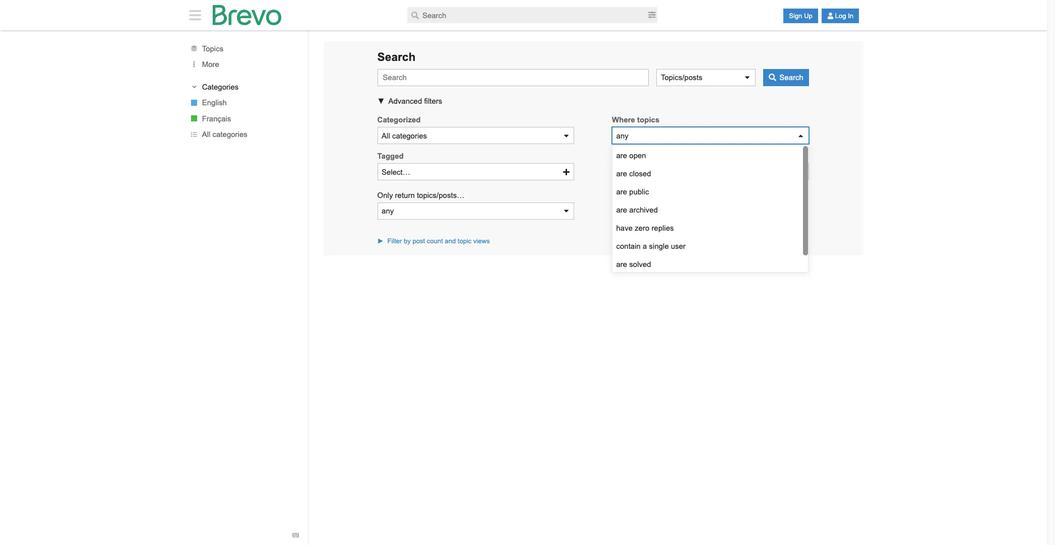 Task type: describe. For each thing, give the bounding box(es) containing it.
and
[[445, 238, 456, 245]]

all categories link
[[180, 127, 308, 142]]

enter search keyword text field
[[377, 69, 649, 86]]

posted for posted by
[[612, 152, 637, 161]]

before
[[617, 204, 638, 213]]

topics link
[[180, 40, 308, 56]]

0 horizontal spatial all categories
[[202, 130, 247, 139]]

views
[[474, 238, 490, 245]]

ellipsis v image
[[189, 61, 199, 68]]

return
[[395, 191, 415, 200]]

keyboard shortcuts image
[[292, 533, 299, 539]]

advanced
[[389, 97, 422, 105]]

menu inside search main content
[[613, 146, 809, 273]]

topics/posts
[[661, 73, 703, 82]]

topic
[[458, 238, 472, 245]]

in
[[848, 12, 854, 20]]

7 radio item from the top
[[613, 255, 804, 273]]

select… for posted by
[[617, 168, 645, 176]]

advanced filters
[[389, 97, 442, 105]]

topics
[[637, 116, 660, 124]]

search button
[[763, 69, 809, 86]]

user image
[[827, 13, 834, 19]]

3 radio item from the top
[[613, 183, 804, 201]]

0 horizontal spatial categories
[[213, 130, 247, 139]]

1 horizontal spatial categories
[[392, 132, 427, 140]]

Search text field
[[407, 7, 647, 23]]

log in button
[[822, 9, 859, 23]]

by for filter
[[404, 238, 411, 245]]

hide sidebar image
[[186, 9, 204, 22]]

list image
[[191, 131, 197, 138]]

angle down image
[[191, 84, 198, 90]]

by for posted
[[640, 152, 648, 161]]

sign up
[[789, 12, 813, 20]]

categories button
[[189, 82, 298, 92]]

topics
[[202, 44, 224, 53]]

topics/posts…
[[417, 191, 465, 200]]

up
[[804, 12, 813, 20]]

brevo community image
[[213, 5, 281, 25]]

post
[[413, 238, 425, 245]]

count
[[427, 238, 443, 245]]

filters
[[424, 97, 442, 105]]



Task type: vqa. For each thing, say whether or not it's contained in the screenshot.


Task type: locate. For each thing, give the bounding box(es) containing it.
français link
[[180, 111, 308, 127]]

0 horizontal spatial all
[[202, 130, 210, 139]]

english
[[202, 98, 227, 107]]

2 posted from the top
[[612, 188, 637, 197]]

français
[[202, 114, 231, 123]]

1 horizontal spatial all
[[382, 132, 390, 140]]

1 vertical spatial search
[[780, 73, 804, 82]]

1 horizontal spatial by
[[640, 152, 648, 161]]

any for where
[[617, 132, 629, 140]]

posted by
[[612, 152, 648, 161]]

categories
[[213, 130, 247, 139], [392, 132, 427, 140]]

english link
[[180, 95, 308, 111]]

1 horizontal spatial search image
[[769, 74, 776, 81]]

any for only
[[382, 207, 394, 216]]

log in
[[835, 12, 854, 20]]

more
[[202, 60, 219, 69]]

1 vertical spatial by
[[404, 238, 411, 245]]

select… down tagged
[[382, 168, 410, 176]]

all
[[202, 130, 210, 139], [382, 132, 390, 140]]

None search field
[[324, 42, 863, 273]]

categories
[[202, 83, 239, 91]]

6 radio item from the top
[[613, 237, 804, 255]]

0 horizontal spatial search image
[[412, 11, 419, 19]]

by left the post in the top left of the page
[[404, 238, 411, 245]]

region inside search main content
[[324, 256, 863, 271]]

posted for posted
[[612, 188, 637, 197]]

any down where
[[617, 132, 629, 140]]

1 select… from the left
[[382, 168, 410, 176]]

categorized
[[377, 116, 421, 124]]

any
[[617, 132, 629, 140], [382, 207, 394, 216]]

0 vertical spatial any
[[617, 132, 629, 140]]

filter by post count and topic views
[[387, 238, 490, 245]]

categories down categorized on the left top of the page
[[392, 132, 427, 140]]

all right the list icon
[[202, 130, 210, 139]]

none search field inside search main content
[[324, 42, 863, 273]]

none search field containing search
[[324, 42, 863, 273]]

categories down français
[[213, 130, 247, 139]]

all categories down categorized on the left top of the page
[[382, 132, 427, 140]]

select… for tagged
[[382, 168, 410, 176]]

2 select… from the left
[[617, 168, 645, 176]]

5 radio item from the top
[[613, 219, 804, 237]]

2 radio item from the top
[[613, 164, 804, 183]]

1 vertical spatial any
[[382, 207, 394, 216]]

1 vertical spatial search image
[[769, 74, 776, 81]]

tagged
[[377, 152, 404, 161]]

search image
[[412, 11, 419, 19], [769, 74, 776, 81]]

0 vertical spatial search image
[[412, 11, 419, 19]]

posted down where
[[612, 152, 637, 161]]

any down only
[[382, 207, 394, 216]]

only return topics/posts…
[[377, 191, 465, 200]]

0 horizontal spatial any
[[382, 207, 394, 216]]

0 vertical spatial search
[[377, 50, 416, 63]]

where topics
[[612, 116, 660, 124]]

0 horizontal spatial select…
[[382, 168, 410, 176]]

0 vertical spatial posted
[[612, 152, 637, 161]]

by
[[640, 152, 648, 161], [404, 238, 411, 245]]

sign
[[789, 12, 802, 20]]

1 horizontal spatial all categories
[[382, 132, 427, 140]]

log
[[835, 12, 846, 20]]

all down categorized on the left top of the page
[[382, 132, 390, 140]]

1 horizontal spatial search
[[780, 73, 804, 82]]

sign up button
[[784, 9, 818, 23]]

posted up before
[[612, 188, 637, 197]]

1 radio item from the top
[[613, 146, 804, 164]]

radio item
[[613, 146, 804, 164], [613, 164, 804, 183], [613, 183, 804, 201], [613, 201, 804, 219], [613, 219, 804, 237], [613, 237, 804, 255], [613, 255, 804, 273]]

select…
[[382, 168, 410, 176], [617, 168, 645, 176]]

search image inside search button
[[769, 74, 776, 81]]

all categories
[[202, 130, 247, 139], [382, 132, 427, 140]]

all categories down français
[[202, 130, 247, 139]]

menu
[[613, 146, 809, 273]]

search inside search button
[[780, 73, 804, 82]]

layer group image
[[191, 45, 197, 51]]

1 posted from the top
[[612, 152, 637, 161]]

more button
[[180, 56, 308, 72]]

date date field
[[656, 200, 747, 217]]

region
[[324, 256, 863, 271]]

search
[[377, 50, 416, 63], [780, 73, 804, 82]]

posted
[[612, 152, 637, 161], [612, 188, 637, 197]]

filter
[[387, 238, 402, 245]]

open advanced search image
[[649, 11, 656, 19]]

only
[[377, 191, 393, 200]]

where
[[612, 116, 635, 124]]

1 horizontal spatial any
[[617, 132, 629, 140]]

1 horizontal spatial select…
[[617, 168, 645, 176]]

1 vertical spatial posted
[[612, 188, 637, 197]]

by down topics
[[640, 152, 648, 161]]

0 vertical spatial by
[[640, 152, 648, 161]]

4 radio item from the top
[[613, 201, 804, 219]]

search main content
[[180, 30, 868, 546]]

0 horizontal spatial by
[[404, 238, 411, 245]]

select… down posted by
[[617, 168, 645, 176]]

0 horizontal spatial search
[[377, 50, 416, 63]]



